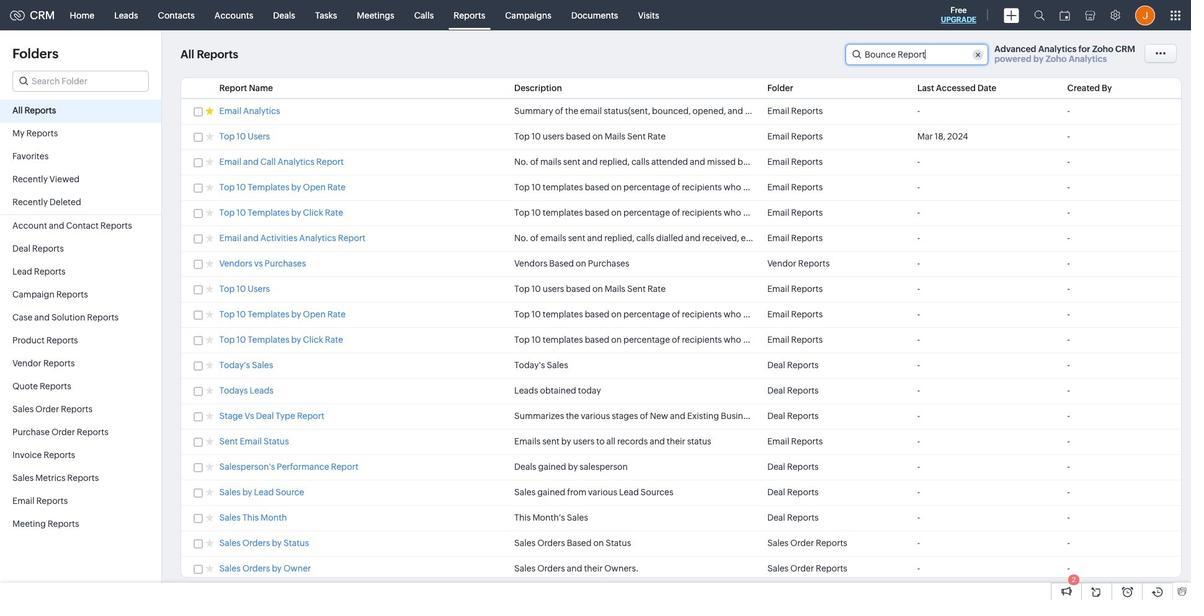 Task type: describe. For each thing, give the bounding box(es) containing it.
profile element
[[1129, 0, 1163, 30]]

create menu image
[[1004, 8, 1020, 23]]

calendar image
[[1060, 10, 1071, 20]]

logo image
[[10, 10, 25, 20]]



Task type: locate. For each thing, give the bounding box(es) containing it.
profile image
[[1136, 5, 1156, 25]]

Search All Reports text field
[[847, 45, 988, 65]]

create menu element
[[997, 0, 1027, 30]]

Search Folder text field
[[13, 71, 148, 91]]

search image
[[1035, 10, 1045, 20]]

search element
[[1027, 0, 1053, 30]]



Task type: vqa. For each thing, say whether or not it's contained in the screenshot.
Search element
yes



